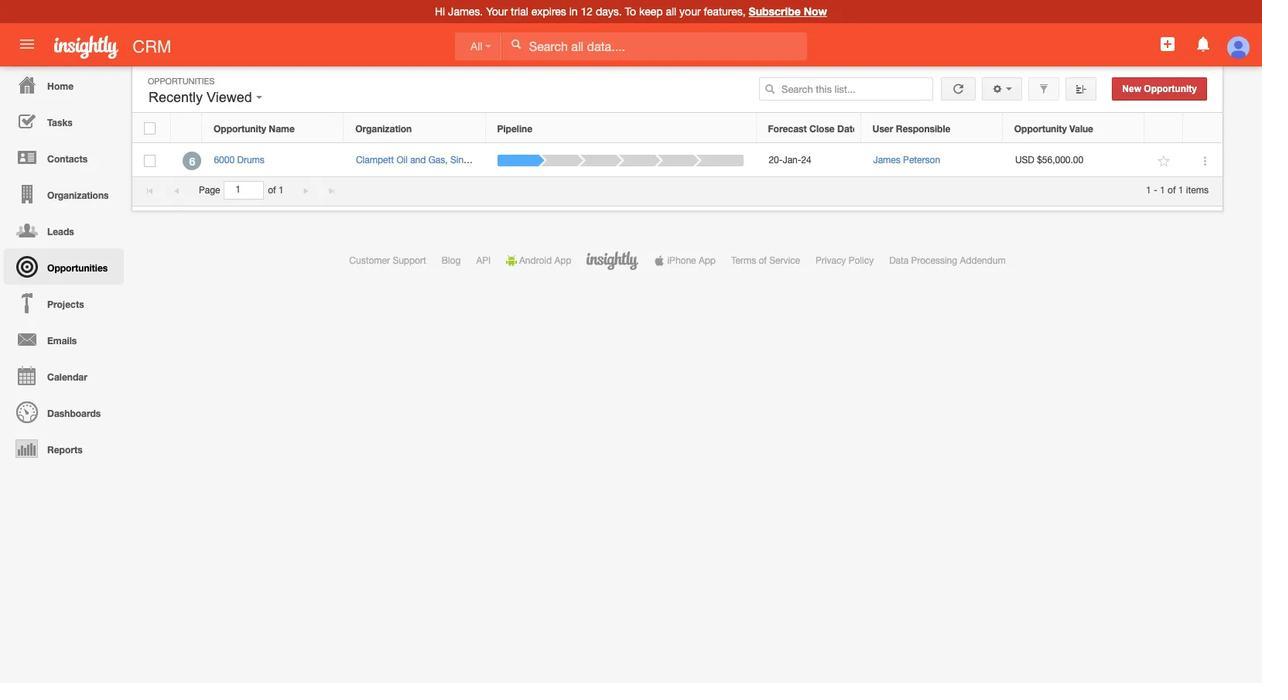 Task type: vqa. For each thing, say whether or not it's contained in the screenshot.
the bottom Currency
no



Task type: describe. For each thing, give the bounding box(es) containing it.
recently viewed button
[[145, 86, 266, 109]]

expires
[[532, 5, 566, 18]]

emails link
[[4, 321, 124, 358]]

show sidebar image
[[1076, 84, 1087, 94]]

all
[[471, 40, 483, 53]]

customer
[[349, 255, 390, 266]]

clampett
[[356, 155, 394, 166]]

refresh list image
[[951, 84, 966, 94]]

search image
[[765, 84, 776, 94]]

blog
[[442, 255, 461, 266]]

dashboards
[[47, 408, 101, 420]]

clampett oil and gas, singapore link
[[356, 155, 493, 166]]

usd $‎56,000.00
[[1015, 155, 1084, 166]]

20-jan-24 cell
[[757, 145, 861, 177]]

6 row
[[132, 145, 1223, 177]]

notifications image
[[1194, 35, 1213, 53]]

projects
[[47, 299, 84, 310]]

white image
[[511, 39, 522, 50]]

trial
[[511, 5, 529, 18]]

days.
[[596, 5, 622, 18]]

20-
[[769, 155, 783, 166]]

leads
[[47, 226, 74, 238]]

1 horizontal spatial of
[[759, 255, 767, 266]]

opportunity for opportunity value
[[1015, 123, 1067, 135]]

reports
[[47, 444, 83, 456]]

24
[[801, 155, 812, 166]]

forecast close date
[[768, 123, 858, 135]]

singapore
[[450, 155, 493, 166]]

row containing opportunity name
[[132, 114, 1222, 143]]

all
[[666, 5, 677, 18]]

privacy policy link
[[816, 255, 874, 266]]

addendum
[[960, 255, 1006, 266]]

calendar link
[[4, 358, 124, 394]]

tasks
[[47, 117, 73, 128]]

6
[[189, 154, 195, 168]]

privacy policy
[[816, 255, 874, 266]]

recently
[[149, 90, 203, 105]]

2 horizontal spatial opportunity
[[1144, 84, 1197, 94]]

of 1
[[268, 185, 284, 196]]

0 horizontal spatial of
[[268, 185, 276, 196]]

show list view filters image
[[1039, 84, 1050, 94]]

support
[[393, 255, 426, 266]]

your
[[486, 5, 508, 18]]

processing
[[911, 255, 958, 266]]

1 - 1 of 1 items
[[1146, 185, 1209, 196]]

1 horizontal spatial opportunities
[[148, 77, 215, 86]]

recently viewed
[[149, 90, 256, 105]]

responsible
[[896, 123, 951, 135]]

date
[[838, 123, 858, 135]]

now
[[804, 5, 827, 18]]

6000 drums
[[214, 155, 265, 166]]

$‎56,000.00
[[1037, 155, 1084, 166]]

hi
[[435, 5, 445, 18]]

iphone app link
[[654, 255, 716, 266]]

Search all data.... text field
[[502, 32, 807, 60]]

data processing addendum
[[889, 255, 1006, 266]]

subscribe now link
[[749, 5, 827, 18]]

customer support link
[[349, 255, 426, 266]]

and
[[410, 155, 426, 166]]

Search this list... text field
[[759, 77, 933, 101]]

android app
[[519, 255, 572, 266]]

12
[[581, 5, 593, 18]]

jan-
[[783, 155, 801, 166]]

subscribe
[[749, 5, 801, 18]]

api
[[476, 255, 491, 266]]

blog link
[[442, 255, 461, 266]]

terms of service
[[731, 255, 800, 266]]

pipeline
[[497, 123, 533, 135]]

james peterson link
[[873, 155, 941, 166]]

terms
[[731, 255, 756, 266]]

opportunity for opportunity name
[[214, 123, 266, 135]]



Task type: locate. For each thing, give the bounding box(es) containing it.
opportunity up 6000 drums
[[214, 123, 266, 135]]

app
[[555, 255, 572, 266], [699, 255, 716, 266]]

app right iphone
[[699, 255, 716, 266]]

2 horizontal spatial of
[[1168, 185, 1176, 196]]

1 column header from the left
[[171, 114, 202, 143]]

3 column header from the left
[[1183, 114, 1222, 143]]

6000 drums link
[[214, 155, 272, 166]]

None checkbox
[[144, 155, 156, 167]]

viewed
[[207, 90, 252, 105]]

dashboards link
[[4, 394, 124, 430]]

contacts link
[[4, 139, 124, 176]]

1 vertical spatial opportunities
[[47, 262, 108, 274]]

privacy
[[816, 255, 846, 266]]

organization
[[355, 123, 412, 135]]

app right the android
[[555, 255, 572, 266]]

opportunity name
[[214, 123, 295, 135]]

opportunities up recently
[[148, 77, 215, 86]]

home
[[47, 80, 74, 92]]

0 vertical spatial opportunities
[[148, 77, 215, 86]]

emails
[[47, 335, 77, 347]]

opportunities link
[[4, 248, 124, 285]]

android
[[519, 255, 552, 266]]

20-jan-24
[[769, 155, 812, 166]]

navigation
[[0, 67, 124, 467]]

to
[[625, 5, 636, 18]]

features,
[[704, 5, 746, 18]]

1 horizontal spatial opportunity
[[1015, 123, 1067, 135]]

new
[[1123, 84, 1142, 94]]

customer support
[[349, 255, 426, 266]]

value
[[1070, 123, 1094, 135]]

iphone app
[[668, 255, 716, 266]]

1 right 1 field
[[279, 185, 284, 196]]

of right the terms
[[759, 255, 767, 266]]

1
[[279, 185, 284, 196], [1146, 185, 1152, 196], [1160, 185, 1165, 196], [1179, 185, 1184, 196]]

none checkbox inside 6 row
[[144, 155, 156, 167]]

0 horizontal spatial opportunity
[[214, 123, 266, 135]]

name
[[269, 123, 295, 135]]

usd
[[1015, 155, 1035, 166]]

opportunity
[[1144, 84, 1197, 94], [214, 123, 266, 135], [1015, 123, 1067, 135]]

all link
[[455, 32, 502, 60]]

column header up follow image on the right top of page
[[1145, 114, 1183, 143]]

opportunity right new
[[1144, 84, 1197, 94]]

forecast
[[768, 123, 807, 135]]

home link
[[4, 67, 124, 103]]

opportunity value
[[1015, 123, 1094, 135]]

new opportunity link
[[1113, 77, 1207, 101]]

in
[[569, 5, 578, 18]]

policy
[[849, 255, 874, 266]]

hi james. your trial expires in 12 days. to keep all your features, subscribe now
[[435, 5, 827, 18]]

follow image
[[1157, 154, 1172, 169]]

oil
[[397, 155, 408, 166]]

row
[[132, 114, 1222, 143]]

2 app from the left
[[699, 255, 716, 266]]

peterson
[[903, 155, 941, 166]]

opportunities up projects link
[[47, 262, 108, 274]]

of right 1 field
[[268, 185, 276, 196]]

iphone
[[668, 255, 696, 266]]

tasks link
[[4, 103, 124, 139]]

gas,
[[429, 155, 448, 166]]

service
[[770, 255, 800, 266]]

james
[[873, 155, 901, 166]]

column header up 6 link
[[171, 114, 202, 143]]

android app link
[[506, 255, 572, 266]]

your
[[680, 5, 701, 18]]

data
[[889, 255, 909, 266]]

None checkbox
[[144, 122, 156, 135]]

1 right -
[[1160, 185, 1165, 196]]

0 horizontal spatial app
[[555, 255, 572, 266]]

drums
[[237, 155, 265, 166]]

2 column header from the left
[[1145, 114, 1183, 143]]

james.
[[448, 5, 483, 18]]

1 horizontal spatial app
[[699, 255, 716, 266]]

page
[[199, 185, 220, 196]]

cog image
[[993, 84, 1003, 94]]

organizations link
[[4, 176, 124, 212]]

data processing addendum link
[[889, 255, 1006, 266]]

of
[[268, 185, 276, 196], [1168, 185, 1176, 196], [759, 255, 767, 266]]

-
[[1154, 185, 1158, 196]]

user
[[873, 123, 894, 135]]

1 left -
[[1146, 185, 1152, 196]]

keep
[[639, 5, 663, 18]]

1 app from the left
[[555, 255, 572, 266]]

terms of service link
[[731, 255, 800, 266]]

contacts
[[47, 153, 88, 165]]

james peterson
[[873, 155, 941, 166]]

opportunity up usd $‎56,000.00
[[1015, 123, 1067, 135]]

items
[[1186, 185, 1209, 196]]

calendar
[[47, 372, 87, 383]]

usd $‎56,000.00 cell
[[1004, 145, 1146, 177]]

1 field
[[225, 182, 263, 199]]

crm
[[133, 37, 171, 57]]

organizations
[[47, 190, 109, 201]]

of right -
[[1168, 185, 1176, 196]]

navigation containing home
[[0, 67, 124, 467]]

api link
[[476, 255, 491, 266]]

projects link
[[4, 285, 124, 321]]

6 link
[[183, 151, 202, 170]]

reports link
[[4, 430, 124, 467]]

app for iphone app
[[699, 255, 716, 266]]

1 left items at the top of page
[[1179, 185, 1184, 196]]

column header down new opportunity
[[1183, 114, 1222, 143]]

leads link
[[4, 212, 124, 248]]

new opportunity
[[1123, 84, 1197, 94]]

app for android app
[[555, 255, 572, 266]]

close
[[810, 123, 835, 135]]

0 horizontal spatial opportunities
[[47, 262, 108, 274]]

column header
[[171, 114, 202, 143], [1145, 114, 1183, 143], [1183, 114, 1222, 143]]

clampett oil and gas, singapore
[[356, 155, 493, 166]]



